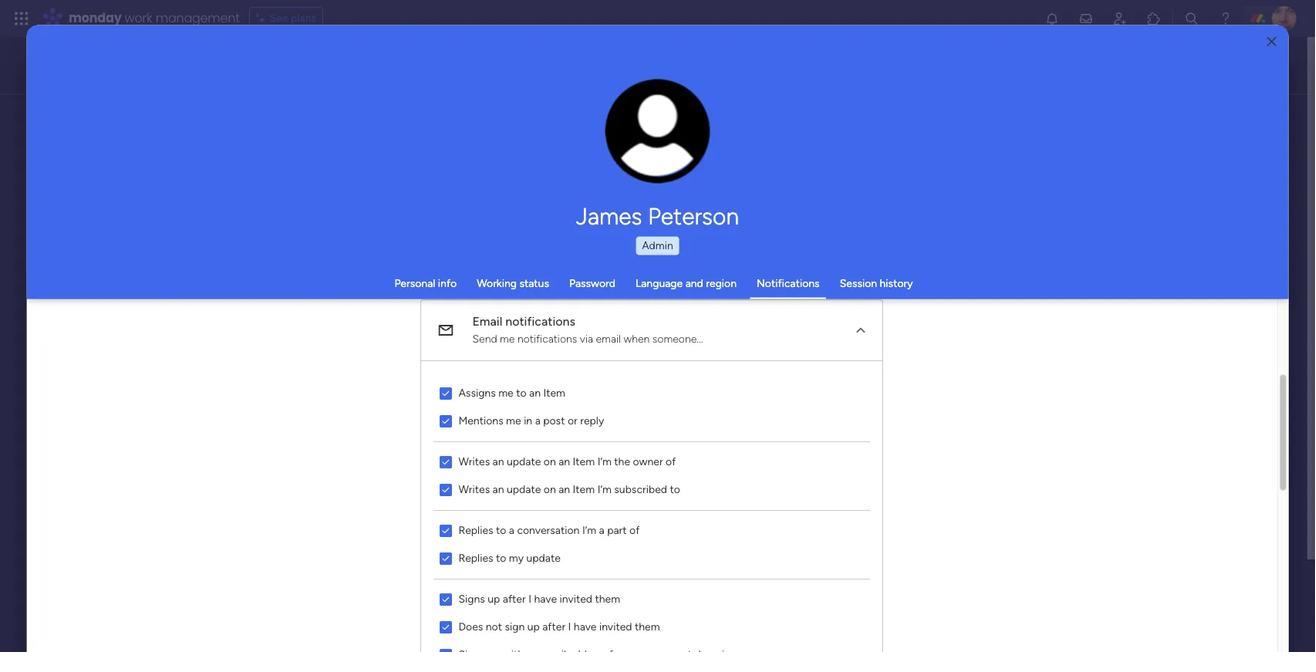 Task type: describe. For each thing, give the bounding box(es) containing it.
send
[[472, 332, 497, 345]]

search everything image
[[1185, 11, 1200, 26]]

management for trading card game's 'component' image
[[114, 308, 178, 321]]

signs up after i have invited them
[[458, 592, 620, 605]]

good evening, james! quickly access your recent boards, inbox and workspaces
[[31, 51, 351, 81]]

0 vertical spatial i
[[528, 592, 531, 605]]

session history
[[840, 276, 913, 289]]

working status
[[477, 276, 549, 289]]

i'm for subscribed
[[597, 483, 612, 496]]

replies for replies to my update
[[458, 551, 493, 564]]

conversation
[[517, 524, 580, 537]]

trading card game
[[91, 282, 201, 297]]

1 horizontal spatial invited
[[599, 620, 632, 633]]

replies to a conversation i'm a part of
[[458, 524, 640, 537]]

1 horizontal spatial up
[[527, 620, 540, 633]]

email
[[596, 332, 621, 345]]

work for marketing plan 'component' image
[[325, 308, 349, 321]]

boards,
[[184, 66, 225, 81]]

password
[[569, 276, 616, 289]]

work up james!
[[125, 9, 152, 27]]

me for assigns
[[498, 386, 513, 399]]

to right the subscribed
[[670, 483, 680, 496]]

marketing
[[329, 282, 386, 297]]

good
[[31, 51, 58, 64]]

recent
[[145, 66, 181, 81]]

or
[[568, 414, 577, 427]]

2 horizontal spatial a
[[599, 524, 604, 537]]

0 horizontal spatial up
[[488, 592, 500, 605]]

1 vertical spatial notifications
[[517, 332, 577, 345]]

writes an update on an item i'm subscribed to
[[458, 483, 680, 496]]

an up the mentions me in a post or reply
[[529, 386, 541, 399]]

marketing plan
[[329, 282, 413, 297]]

quickly
[[31, 66, 73, 81]]

card
[[137, 282, 165, 297]]

personal info link
[[395, 276, 457, 289]]

does
[[458, 620, 483, 633]]

0 vertical spatial them
[[595, 592, 620, 605]]

workspace for trading card game
[[216, 308, 268, 321]]

inbox
[[228, 66, 259, 81]]

history
[[880, 276, 913, 289]]

me inside email notifications send me notifications via email when someone...
[[500, 332, 515, 345]]

main for trading card game
[[190, 308, 213, 321]]

0 horizontal spatial after
[[503, 592, 526, 605]]

change
[[626, 139, 660, 151]]

personal
[[395, 276, 436, 289]]

writes for writes an update on an item i'm the owner of
[[458, 455, 490, 468]]

replies for replies to a conversation i'm a part of
[[458, 524, 493, 537]]

project
[[601, 467, 646, 484]]

1 horizontal spatial after
[[542, 620, 565, 633]]

invite members image
[[1113, 11, 1128, 26]]

management up good evening, james! quickly access your recent boards, inbox and workspaces
[[156, 9, 240, 27]]

notifications link
[[757, 276, 820, 289]]

someone...
[[652, 332, 703, 345]]

access
[[76, 66, 114, 81]]

an up p
[[559, 455, 570, 468]]

post
[[543, 414, 565, 427]]

peterson
[[648, 202, 739, 230]]

1 horizontal spatial a
[[535, 414, 540, 427]]

apps image
[[1147, 11, 1162, 26]]

signs
[[458, 592, 485, 605]]

status
[[520, 276, 549, 289]]

language
[[636, 276, 683, 289]]

notifications image
[[1045, 11, 1060, 26]]

sign
[[505, 620, 525, 633]]

item for subscribed
[[573, 483, 595, 496]]

see plans button
[[249, 7, 323, 30]]

an down writes an update on an item i'm the owner of
[[559, 483, 570, 496]]

part
[[607, 524, 627, 537]]

an up "replies to a conversation i'm a part of"
[[493, 483, 504, 496]]

item for the
[[573, 455, 595, 468]]

in
[[524, 414, 532, 427]]

2 vertical spatial i'm
[[582, 524, 596, 537]]

my
[[509, 551, 524, 564]]

i'm for the
[[597, 455, 612, 468]]

1 horizontal spatial them
[[635, 620, 660, 633]]

quick search results list box
[[49, 144, 1009, 349]]

p
[[566, 473, 577, 495]]

see plans
[[270, 12, 317, 25]]

1 horizontal spatial have
[[574, 620, 597, 633]]

on for subscribed
[[544, 483, 556, 496]]

picture
[[643, 152, 674, 164]]

work for trading card game's 'component' image
[[88, 308, 111, 321]]

password link
[[569, 276, 616, 289]]

writes an update on an item i'm the owner of
[[458, 455, 676, 468]]

close image
[[1268, 36, 1277, 47]]

not
[[486, 620, 502, 633]]

when
[[624, 332, 650, 345]]

1 horizontal spatial i
[[568, 620, 571, 633]]

profile
[[663, 139, 691, 151]]

change profile picture
[[626, 139, 691, 164]]



Task type: locate. For each thing, give the bounding box(es) containing it.
> for trading card game
[[180, 308, 187, 321]]

1 vertical spatial i
[[568, 620, 571, 633]]

of right owner
[[666, 455, 676, 468]]

0 vertical spatial item
[[543, 386, 565, 399]]

work management
[[619, 488, 716, 502]]

main down the game in the left of the page
[[190, 308, 213, 321]]

james!
[[104, 51, 138, 64]]

via
[[580, 332, 593, 345]]

2 workspace from the left
[[453, 308, 505, 321]]

notifications left via
[[517, 332, 577, 345]]

0 vertical spatial up
[[488, 592, 500, 605]]

1 vertical spatial replies
[[458, 551, 493, 564]]

james peterson
[[576, 202, 739, 230]]

0 horizontal spatial invited
[[560, 592, 592, 605]]

public board image left trading
[[69, 282, 86, 299]]

1 horizontal spatial work management > main workspace
[[325, 308, 505, 321]]

0 horizontal spatial a
[[509, 524, 514, 537]]

main down info
[[427, 308, 451, 321]]

workspace for marketing plan
[[453, 308, 505, 321]]

1 vertical spatial invited
[[599, 620, 632, 633]]

2 vertical spatial update
[[526, 551, 561, 564]]

have down signs up after i have invited them at the left
[[574, 620, 597, 633]]

0 horizontal spatial component image
[[69, 306, 83, 320]]

management
[[156, 9, 240, 27], [114, 308, 178, 321], [352, 308, 415, 321], [647, 488, 716, 502]]

workspace up send
[[453, 308, 505, 321]]

the
[[614, 455, 630, 468]]

assigns me to an item
[[458, 386, 565, 399]]

1 vertical spatial have
[[574, 620, 597, 633]]

me right send
[[500, 332, 515, 345]]

and inside good evening, james! quickly access your recent boards, inbox and workspaces
[[262, 66, 282, 81]]

0 vertical spatial me
[[500, 332, 515, 345]]

work management > main workspace down plan
[[325, 308, 505, 321]]

1 vertical spatial on
[[544, 483, 556, 496]]

0 horizontal spatial have
[[534, 592, 557, 605]]

2 horizontal spatial component image
[[601, 488, 614, 502]]

to up the in
[[516, 386, 526, 399]]

>
[[180, 308, 187, 321], [418, 308, 425, 321]]

after down signs up after i have invited them at the left
[[542, 620, 565, 633]]

work management > main workspace down the game in the left of the page
[[88, 308, 268, 321]]

work management > main workspace for plan
[[325, 308, 505, 321]]

region
[[421, 361, 883, 652]]

0 vertical spatial after
[[503, 592, 526, 605]]

game
[[168, 282, 201, 297]]

0 horizontal spatial public board image
[[69, 282, 86, 299]]

work for the right 'component' image
[[619, 488, 645, 502]]

notifications down status
[[505, 314, 575, 328]]

admin
[[642, 238, 673, 252]]

on for the
[[544, 455, 556, 468]]

work
[[125, 9, 152, 27], [88, 308, 111, 321], [325, 308, 349, 321], [619, 488, 645, 502]]

1 vertical spatial i'm
[[597, 483, 612, 496]]

item down writes an update on an item i'm the owner of
[[573, 483, 595, 496]]

0 vertical spatial on
[[544, 455, 556, 468]]

2 main from the left
[[427, 308, 451, 321]]

up right signs
[[488, 592, 500, 605]]

does not sign up after i have invited them
[[458, 620, 660, 633]]

james peterson image
[[1273, 6, 1297, 31]]

management for marketing plan 'component' image
[[352, 308, 415, 321]]

2 writes from the top
[[458, 483, 490, 496]]

a left part
[[599, 524, 604, 537]]

me for mentions
[[506, 414, 521, 427]]

1 horizontal spatial component image
[[306, 306, 320, 320]]

1 horizontal spatial main
[[427, 308, 451, 321]]

notifications
[[757, 276, 820, 289]]

0 vertical spatial update
[[507, 455, 541, 468]]

region
[[706, 276, 737, 289]]

1 vertical spatial me
[[498, 386, 513, 399]]

1 workspace from the left
[[216, 308, 268, 321]]

work management > main workspace
[[88, 308, 268, 321], [325, 308, 505, 321]]

1 horizontal spatial workspace
[[453, 308, 505, 321]]

owner
[[633, 455, 663, 468]]

monday work management
[[69, 9, 240, 27]]

1 on from the top
[[544, 455, 556, 468]]

and inside james peterson dialog
[[686, 276, 704, 289]]

update for writes an update on an item i'm the owner of
[[507, 455, 541, 468]]

i up does not sign up after i have invited them
[[528, 592, 531, 605]]

a right the in
[[535, 414, 540, 427]]

info
[[438, 276, 457, 289]]

> down personal info link
[[418, 308, 425, 321]]

update for writes an update on an item i'm subscribed to
[[507, 483, 541, 496]]

workspace
[[216, 308, 268, 321], [453, 308, 505, 321]]

management down marketing plan
[[352, 308, 415, 321]]

management for the right 'component' image
[[647, 488, 716, 502]]

working
[[477, 276, 517, 289]]

personal info
[[395, 276, 457, 289]]

0 vertical spatial and
[[262, 66, 282, 81]]

up right sign
[[527, 620, 540, 633]]

replies up 'replies to my update'
[[458, 524, 493, 537]]

invited
[[560, 592, 592, 605], [599, 620, 632, 633]]

1 main from the left
[[190, 308, 213, 321]]

james peterson dialog
[[26, 25, 1289, 652]]

0 vertical spatial notifications
[[505, 314, 575, 328]]

replies left my
[[458, 551, 493, 564]]

add to favorites image
[[491, 282, 507, 297]]

item up p
[[573, 455, 595, 468]]

2 on from the top
[[544, 483, 556, 496]]

0 vertical spatial have
[[534, 592, 557, 605]]

2 public board image from the left
[[306, 282, 323, 299]]

1 horizontal spatial public board image
[[306, 282, 323, 299]]

me
[[500, 332, 515, 345], [498, 386, 513, 399], [506, 414, 521, 427]]

i down signs up after i have invited them at the left
[[568, 620, 571, 633]]

0 horizontal spatial i
[[528, 592, 531, 605]]

1 horizontal spatial >
[[418, 308, 425, 321]]

item
[[543, 386, 565, 399], [573, 455, 595, 468], [573, 483, 595, 496]]

and
[[262, 66, 282, 81], [686, 276, 704, 289]]

trading
[[91, 282, 134, 297]]

0 horizontal spatial and
[[262, 66, 282, 81]]

on up writes an update on an item i'm subscribed to
[[544, 455, 556, 468]]

have
[[534, 592, 557, 605], [574, 620, 597, 633]]

1 horizontal spatial and
[[686, 276, 704, 289]]

0 horizontal spatial them
[[595, 592, 620, 605]]

help image
[[1219, 11, 1234, 26]]

1 writes from the top
[[458, 455, 490, 468]]

on left p
[[544, 483, 556, 496]]

evening,
[[61, 51, 101, 64]]

monday
[[69, 9, 122, 27]]

main
[[190, 308, 213, 321], [427, 308, 451, 321]]

after
[[503, 592, 526, 605], [542, 620, 565, 633]]

me right assigns
[[498, 386, 513, 399]]

to left my
[[496, 551, 506, 564]]

0 vertical spatial invited
[[560, 592, 592, 605]]

1 horizontal spatial of
[[666, 455, 676, 468]]

select product image
[[14, 11, 29, 26]]

region containing assigns me to an item
[[421, 361, 883, 652]]

0 horizontal spatial main
[[190, 308, 213, 321]]

0 horizontal spatial workspace
[[216, 308, 268, 321]]

after up sign
[[503, 592, 526, 605]]

> down the game in the left of the page
[[180, 308, 187, 321]]

component image for trading card game
[[69, 306, 83, 320]]

your
[[117, 66, 142, 81]]

me left the in
[[506, 414, 521, 427]]

update
[[507, 455, 541, 468], [507, 483, 541, 496], [526, 551, 561, 564]]

0 vertical spatial of
[[666, 455, 676, 468]]

0 vertical spatial writes
[[458, 455, 490, 468]]

2 > from the left
[[418, 308, 425, 321]]

public board image for trading card game
[[69, 282, 86, 299]]

update down the in
[[507, 455, 541, 468]]

work down marketing at left top
[[325, 308, 349, 321]]

workspaces
[[285, 66, 351, 81]]

a up 'replies to my update'
[[509, 524, 514, 537]]

workspace down add to favorites image
[[216, 308, 268, 321]]

2 work management > main workspace from the left
[[325, 308, 505, 321]]

email notifications send me notifications via email when someone...
[[472, 314, 703, 345]]

writes for writes an update on an item i'm subscribed to
[[458, 483, 490, 496]]

to up 'replies to my update'
[[496, 524, 506, 537]]

2 vertical spatial item
[[573, 483, 595, 496]]

1 vertical spatial update
[[507, 483, 541, 496]]

1 > from the left
[[180, 308, 187, 321]]

1 vertical spatial writes
[[458, 483, 490, 496]]

i'm
[[597, 455, 612, 468], [597, 483, 612, 496], [582, 524, 596, 537]]

replies to my update
[[458, 551, 561, 564]]

language and region link
[[636, 276, 737, 289]]

project planning
[[601, 467, 702, 484]]

them
[[595, 592, 620, 605], [635, 620, 660, 633]]

item up post
[[543, 386, 565, 399]]

have up does not sign up after i have invited them
[[534, 592, 557, 605]]

update right my
[[526, 551, 561, 564]]

of right part
[[629, 524, 640, 537]]

change profile picture button
[[606, 79, 711, 184]]

0 horizontal spatial of
[[629, 524, 640, 537]]

1 vertical spatial of
[[629, 524, 640, 537]]

working status link
[[477, 276, 549, 289]]

and right inbox
[[262, 66, 282, 81]]

management down trading card game
[[114, 308, 178, 321]]

1 vertical spatial item
[[573, 455, 595, 468]]

assigns
[[458, 386, 496, 399]]

plan
[[389, 282, 413, 297]]

0 vertical spatial i'm
[[597, 455, 612, 468]]

work down trading
[[88, 308, 111, 321]]

writes
[[458, 455, 490, 468], [458, 483, 490, 496]]

workspace image
[[553, 466, 590, 503]]

see
[[270, 12, 288, 25]]

work down project
[[619, 488, 645, 502]]

component image for marketing plan
[[306, 306, 320, 320]]

reply
[[580, 414, 604, 427]]

1 vertical spatial after
[[542, 620, 565, 633]]

language and region
[[636, 276, 737, 289]]

component image
[[69, 306, 83, 320], [306, 306, 320, 320], [601, 488, 614, 502]]

1 vertical spatial them
[[635, 620, 660, 633]]

planning
[[649, 467, 702, 484]]

james peterson button
[[446, 202, 870, 230]]

0 horizontal spatial work management > main workspace
[[88, 308, 268, 321]]

2 vertical spatial me
[[506, 414, 521, 427]]

1 public board image from the left
[[69, 282, 86, 299]]

work management > main workspace for card
[[88, 308, 268, 321]]

and left "region"
[[686, 276, 704, 289]]

subscribed
[[614, 483, 667, 496]]

session history link
[[840, 276, 913, 289]]

management down the planning
[[647, 488, 716, 502]]

plans
[[291, 12, 317, 25]]

an
[[529, 386, 541, 399], [493, 455, 504, 468], [559, 455, 570, 468], [493, 483, 504, 496], [559, 483, 570, 496]]

update up conversation
[[507, 483, 541, 496]]

1 replies from the top
[[458, 524, 493, 537]]

to
[[516, 386, 526, 399], [670, 483, 680, 496], [496, 524, 506, 537], [496, 551, 506, 564]]

email
[[472, 314, 502, 328]]

> for marketing plan
[[418, 308, 425, 321]]

james
[[576, 202, 642, 230]]

public board image left marketing at left top
[[306, 282, 323, 299]]

1 vertical spatial up
[[527, 620, 540, 633]]

i'm left the the
[[597, 455, 612, 468]]

mentions me in a post or reply
[[458, 414, 604, 427]]

2 replies from the top
[[458, 551, 493, 564]]

inbox image
[[1079, 11, 1094, 26]]

public board image
[[69, 282, 86, 299], [306, 282, 323, 299]]

mentions
[[458, 414, 503, 427]]

1 work management > main workspace from the left
[[88, 308, 268, 321]]

0 horizontal spatial >
[[180, 308, 187, 321]]

an down the mentions
[[493, 455, 504, 468]]

i'm left part
[[582, 524, 596, 537]]

region inside james peterson dialog
[[421, 361, 883, 652]]

main for marketing plan
[[427, 308, 451, 321]]

a
[[535, 414, 540, 427], [509, 524, 514, 537], [599, 524, 604, 537]]

add to favorites image
[[254, 282, 269, 297]]

replies
[[458, 524, 493, 537], [458, 551, 493, 564]]

0 vertical spatial replies
[[458, 524, 493, 537]]

i'm right workspace image
[[597, 483, 612, 496]]

session
[[840, 276, 877, 289]]

public board image for marketing plan
[[306, 282, 323, 299]]

1 vertical spatial and
[[686, 276, 704, 289]]

up
[[488, 592, 500, 605], [527, 620, 540, 633]]



Task type: vqa. For each thing, say whether or not it's contained in the screenshot.
ON
yes



